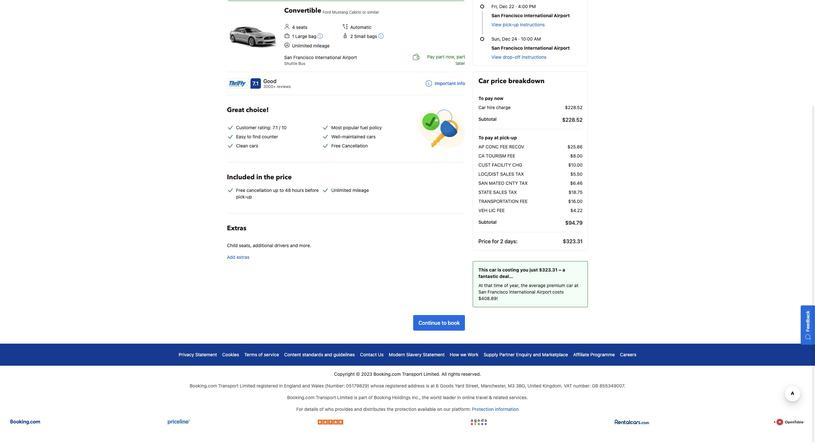 Task type: vqa. For each thing, say whether or not it's contained in the screenshot.
San in At that time of year, the average premium car at San Francisco International Airport costs $408.89!
yes



Task type: locate. For each thing, give the bounding box(es) containing it.
7.1 left 3000+
[[253, 81, 259, 87]]

·
[[516, 4, 517, 9], [518, 36, 520, 42]]

2 horizontal spatial to
[[442, 321, 447, 327]]

0 vertical spatial unlimited
[[292, 43, 312, 49]]

1 to from the top
[[479, 96, 484, 101]]

gb
[[592, 384, 598, 389]]

booking.com up for on the bottom left of the page
[[287, 396, 315, 401]]

dec left 24
[[502, 36, 510, 42]]

0 vertical spatial car
[[489, 268, 496, 273]]

unlimited right before at top left
[[331, 188, 351, 193]]

05179829)
[[346, 384, 369, 389]]

transport up who
[[316, 396, 336, 401]]

goods
[[440, 384, 454, 389]]

to for continue
[[442, 321, 447, 327]]

well-maintained cars
[[331, 134, 376, 139]]

1 pay from the top
[[485, 96, 493, 101]]

instructions for view pick-up instructions
[[520, 22, 545, 27]]

0 vertical spatial san francisco international airport
[[492, 13, 570, 18]]

1 horizontal spatial statement
[[423, 353, 445, 358]]

is inside this car is costing you just $323.31 – a fantastic deal…
[[498, 268, 501, 273]]

0 vertical spatial at
[[494, 135, 499, 141]]

fee down to pay at pick-up
[[500, 144, 508, 150]]

1 vertical spatial san francisco international airport
[[492, 45, 570, 51]]

0 vertical spatial unlimited mileage
[[292, 43, 330, 49]]

1 vertical spatial car
[[479, 105, 486, 110]]

1 horizontal spatial free
[[331, 143, 341, 149]]

fee right lic
[[497, 208, 505, 214]]

1 vertical spatial free
[[236, 188, 245, 193]]

cars down find
[[249, 143, 258, 149]]

to
[[479, 96, 484, 101], [479, 135, 484, 141]]

7.1 left /
[[273, 125, 278, 130]]

2 car from the top
[[479, 105, 486, 110]]

of left who
[[320, 407, 324, 413]]

pick- up 24
[[503, 22, 514, 27]]

extras
[[237, 255, 250, 260]]

easy to find counter
[[236, 134, 278, 139]]

transport
[[402, 372, 422, 378], [218, 384, 239, 389], [316, 396, 336, 401]]

lic
[[489, 208, 496, 214]]

supply partner enquiry and marketplace
[[484, 353, 568, 358]]

convertible ford mustang cabrio or similar
[[284, 6, 379, 15]]

1 vertical spatial in
[[279, 384, 283, 389]]

to up 'car hire charge'
[[479, 96, 484, 101]]

francisco up bus
[[293, 55, 314, 60]]

1 vertical spatial car
[[567, 283, 573, 289]]

instructions inside button
[[522, 54, 547, 60]]

dec left 22
[[499, 4, 508, 9]]

cookies button
[[222, 352, 239, 359]]

tax
[[515, 172, 524, 177], [519, 181, 528, 186], [508, 190, 517, 195]]

booking.com down privacy statement link on the bottom
[[190, 384, 217, 389]]

sales for state
[[493, 190, 507, 195]]

registered up holdings
[[385, 384, 407, 389]]

$323.31 down $94.79
[[563, 239, 583, 245]]

1 vertical spatial limited
[[337, 396, 353, 401]]

0 vertical spatial transport
[[402, 372, 422, 378]]

7.1 inside 7.1 element
[[253, 81, 259, 87]]

1 vertical spatial view
[[492, 54, 502, 60]]

the right year,
[[521, 283, 528, 289]]

footer
[[0, 344, 815, 438]]

limited up "provides"
[[337, 396, 353, 401]]

fee right the transportation
[[520, 199, 528, 205]]

3000+
[[263, 84, 276, 89]]

to left find
[[247, 134, 251, 139]]

1 horizontal spatial 2
[[500, 239, 503, 245]]

rentalcars image
[[614, 419, 650, 427]]

2 horizontal spatial booking.com
[[374, 372, 401, 378]]

small
[[354, 33, 366, 39]]

0 horizontal spatial is
[[354, 396, 357, 401]]

1 horizontal spatial unlimited
[[331, 188, 351, 193]]

now,
[[446, 54, 455, 60]]

the right 'inc.,'
[[422, 396, 429, 401]]

0 vertical spatial in
[[256, 173, 262, 182]]

free inside the free cancellation up to 48 hours before pick-up
[[236, 188, 245, 193]]

2 horizontal spatial is
[[498, 268, 501, 273]]

part right pay
[[436, 54, 445, 60]]

instructions right off
[[522, 54, 547, 60]]

add
[[227, 255, 235, 260]]

tooltip arial label image
[[318, 34, 323, 39], [318, 34, 323, 39], [379, 34, 384, 39], [379, 34, 384, 39]]

international down pm
[[524, 13, 553, 18]]

instructions
[[520, 22, 545, 27], [522, 54, 547, 60]]

modern
[[389, 353, 405, 358]]

international down year,
[[509, 290, 536, 295]]

view inside button
[[492, 54, 502, 60]]

pick- inside the free cancellation up to 48 hours before pick-up
[[236, 194, 247, 200]]

1 horizontal spatial car
[[567, 283, 573, 289]]

0 horizontal spatial ·
[[516, 4, 517, 9]]

airport inside at that time of year, the average premium car at san francisco international airport costs $408.89!
[[537, 290, 551, 295]]

up up sun, dec 24 · 10:00 am
[[514, 22, 519, 27]]

counter
[[262, 134, 278, 139]]

terms
[[244, 353, 257, 358]]

hours
[[292, 188, 304, 193]]

1 statement from the left
[[195, 353, 217, 358]]

free for free cancellation up to 48 hours before pick-up
[[236, 188, 245, 193]]

how we work
[[450, 353, 479, 358]]

1 vertical spatial sales
[[493, 190, 507, 195]]

for
[[296, 407, 303, 413]]

registered left england
[[257, 384, 278, 389]]

limited down terms
[[240, 384, 255, 389]]

standards
[[302, 353, 323, 358]]

car right premium
[[567, 283, 573, 289]]

2 vertical spatial tax
[[508, 190, 517, 195]]

view for view pick-up instructions
[[492, 22, 502, 27]]

2 left 'small'
[[350, 33, 353, 39]]

1 vertical spatial mileage
[[353, 188, 369, 193]]

cust
[[479, 163, 491, 168]]

to
[[247, 134, 251, 139], [280, 188, 284, 193], [442, 321, 447, 327]]

0 horizontal spatial statement
[[195, 353, 217, 358]]

free for free cancellation
[[331, 143, 341, 149]]

part down 05179829)
[[359, 396, 367, 401]]

subtotal for $228.52
[[479, 117, 497, 122]]

0 horizontal spatial unlimited
[[292, 43, 312, 49]]

1 registered from the left
[[257, 384, 278, 389]]

in up cancellation
[[256, 173, 262, 182]]

· for 24
[[518, 36, 520, 42]]

sales up 'san mateo cnty tax'
[[500, 172, 514, 177]]

0 horizontal spatial limited
[[240, 384, 255, 389]]

fri, dec 22 · 4:00 pm
[[492, 4, 536, 9]]

price for 2 days:
[[479, 239, 518, 245]]

important info
[[435, 81, 465, 86]]

pay up hire
[[485, 96, 493, 101]]

6
[[436, 384, 439, 389]]

charge
[[496, 105, 511, 110]]

mileage
[[313, 43, 330, 49], [353, 188, 369, 193]]

of right time
[[504, 283, 508, 289]]

1 vertical spatial instructions
[[522, 54, 547, 60]]

car up 'to pay now'
[[479, 77, 489, 86]]

1 san francisco international airport from the top
[[492, 13, 570, 18]]

book
[[448, 321, 460, 327]]

to for $94.79
[[479, 135, 484, 141]]

international
[[524, 13, 553, 18], [524, 45, 553, 51], [315, 55, 341, 60], [509, 290, 536, 295]]

free down included
[[236, 188, 245, 193]]

limited for registered
[[240, 384, 255, 389]]

· right 22
[[516, 4, 517, 9]]

policy
[[369, 125, 382, 130]]

transport up address
[[402, 372, 422, 378]]

well-
[[331, 134, 342, 139]]

kayak image
[[318, 419, 343, 427]]

opentable image
[[774, 419, 805, 427]]

pick- up ap conc fee recov
[[500, 135, 511, 141]]

car up "fantastic"
[[489, 268, 496, 273]]

1 vertical spatial $228.52
[[562, 117, 583, 123]]

is down 05179829)
[[354, 396, 357, 401]]

pay for $228.52
[[485, 96, 493, 101]]

san francisco international airport down pm
[[492, 13, 570, 18]]

loc/dist
[[479, 172, 499, 177]]

2 vertical spatial is
[[354, 396, 357, 401]]

bag
[[308, 33, 316, 39]]

1 vertical spatial to
[[280, 188, 284, 193]]

subtotal down veh lic fee
[[479, 220, 497, 225]]

0 vertical spatial limited
[[240, 384, 255, 389]]

1 vertical spatial ·
[[518, 36, 520, 42]]

0 horizontal spatial booking.com
[[190, 384, 217, 389]]

0 horizontal spatial at
[[431, 384, 435, 389]]

address
[[408, 384, 425, 389]]

at right premium
[[574, 283, 579, 289]]

booking.com for registered
[[190, 384, 217, 389]]

1 subtotal from the top
[[479, 117, 497, 122]]

2 right for
[[500, 239, 503, 245]]

transportation fee
[[479, 199, 528, 205]]

instructions for view drop-off instructions
[[522, 54, 547, 60]]

$228.52 for car hire charge
[[565, 105, 583, 110]]

1 horizontal spatial price
[[491, 77, 507, 86]]

0 vertical spatial pick-
[[503, 22, 514, 27]]

dec
[[499, 4, 508, 9], [502, 36, 510, 42]]

fee for veh lic fee
[[497, 208, 505, 214]]

pick- inside button
[[503, 22, 514, 27]]

1 vertical spatial pay
[[485, 135, 493, 141]]

wales
[[311, 384, 324, 389]]

at up conc
[[494, 135, 499, 141]]

1 vertical spatial $323.31
[[539, 268, 558, 273]]

0 horizontal spatial transport
[[218, 384, 239, 389]]

2 san francisco international airport from the top
[[492, 45, 570, 51]]

and right "standards"
[[324, 353, 332, 358]]

cookies
[[222, 353, 239, 358]]

view up sun,
[[492, 22, 502, 27]]

francisco down time
[[488, 290, 508, 295]]

tax down chg in the top of the page
[[515, 172, 524, 177]]

pay up conc
[[485, 135, 493, 141]]

to inside the free cancellation up to 48 hours before pick-up
[[280, 188, 284, 193]]

product card group
[[227, 6, 465, 90]]

at left 6
[[431, 384, 435, 389]]

the up cancellation
[[264, 173, 274, 182]]

cancellation
[[247, 188, 272, 193]]

reserved.
[[461, 372, 481, 378]]

1 vertical spatial is
[[426, 384, 429, 389]]

car left hire
[[479, 105, 486, 110]]

0 vertical spatial car
[[479, 77, 489, 86]]

tax down 'cnty'
[[508, 190, 517, 195]]

2 to from the top
[[479, 135, 484, 141]]

to left the book
[[442, 321, 447, 327]]

2 vertical spatial to
[[442, 321, 447, 327]]

international down bag
[[315, 55, 341, 60]]

0 vertical spatial pay
[[485, 96, 493, 101]]

booking.com up whose
[[374, 372, 401, 378]]

is up deal…
[[498, 268, 501, 273]]

0 vertical spatial mileage
[[313, 43, 330, 49]]

1 vertical spatial pick-
[[500, 135, 511, 141]]

sales up the transportation
[[493, 190, 507, 195]]

0 vertical spatial is
[[498, 268, 501, 273]]

1 vertical spatial unlimited mileage
[[331, 188, 369, 193]]

2
[[350, 33, 353, 39], [500, 239, 503, 245]]

1 horizontal spatial booking.com
[[287, 396, 315, 401]]

$323.31 left –
[[539, 268, 558, 273]]

street,
[[466, 384, 480, 389]]

price up now
[[491, 77, 507, 86]]

view inside button
[[492, 22, 502, 27]]

1 vertical spatial subtotal
[[479, 220, 497, 225]]

0 horizontal spatial in
[[256, 173, 262, 182]]

in
[[256, 173, 262, 182], [279, 384, 283, 389], [457, 396, 461, 401]]

subtotal
[[479, 117, 497, 122], [479, 220, 497, 225]]

info
[[457, 81, 465, 86]]

1 vertical spatial dec
[[502, 36, 510, 42]]

0 vertical spatial subtotal
[[479, 117, 497, 122]]

at inside at that time of year, the average premium car at san francisco international airport costs $408.89!
[[574, 283, 579, 289]]

1 horizontal spatial unlimited mileage
[[331, 188, 369, 193]]

2 vertical spatial transport
[[316, 396, 336, 401]]

7.1
[[253, 81, 259, 87], [273, 125, 278, 130]]

price
[[491, 77, 507, 86], [276, 173, 292, 182]]

0 vertical spatial to
[[479, 96, 484, 101]]

1 horizontal spatial cars
[[367, 134, 376, 139]]

statement up limited.
[[423, 353, 445, 358]]

of inside at that time of year, the average premium car at san francisco international airport costs $408.89!
[[504, 283, 508, 289]]

0 vertical spatial $228.52
[[565, 105, 583, 110]]

add extras
[[227, 255, 250, 260]]

is
[[498, 268, 501, 273], [426, 384, 429, 389], [354, 396, 357, 401]]

the
[[264, 173, 274, 182], [521, 283, 528, 289], [422, 396, 429, 401], [387, 407, 394, 413]]

1 horizontal spatial ·
[[518, 36, 520, 42]]

sales for loc/dist
[[500, 172, 514, 177]]

0 horizontal spatial $323.31
[[539, 268, 558, 273]]

distributes
[[363, 407, 386, 413]]

transport down cookies button
[[218, 384, 239, 389]]

1 vertical spatial to
[[479, 135, 484, 141]]

to pay now
[[479, 96, 504, 101]]

san francisco international airport for 10:00
[[492, 45, 570, 51]]

1 vertical spatial booking.com
[[190, 384, 217, 389]]

just
[[530, 268, 538, 273]]

0 vertical spatial $323.31
[[563, 239, 583, 245]]

2 vertical spatial at
[[431, 384, 435, 389]]

car inside at that time of year, the average premium car at san francisco international airport costs $408.89!
[[567, 283, 573, 289]]

1 vertical spatial at
[[574, 283, 579, 289]]

2 subtotal from the top
[[479, 220, 497, 225]]

continue
[[419, 321, 440, 327]]

unlimited mileage inside product card group
[[292, 43, 330, 49]]

cars down the policy
[[367, 134, 376, 139]]

san down sun,
[[492, 45, 500, 51]]

1 car from the top
[[479, 77, 489, 86]]

san francisco international airport for 4:00
[[492, 13, 570, 18]]

san up shuttle
[[284, 55, 292, 60]]

1 horizontal spatial to
[[280, 188, 284, 193]]

1 horizontal spatial limited
[[337, 396, 353, 401]]

statement right privacy at the left of page
[[195, 353, 217, 358]]

0 horizontal spatial free
[[236, 188, 245, 193]]

view drop-off instructions button
[[492, 54, 547, 61]]

dec for sun,
[[502, 36, 510, 42]]

0 horizontal spatial unlimited mileage
[[292, 43, 330, 49]]

san francisco international airport down 10:00
[[492, 45, 570, 51]]

1 vertical spatial cars
[[249, 143, 258, 149]]

instructions up am
[[520, 22, 545, 27]]

supplied by thrifty image
[[227, 79, 247, 89]]

0 horizontal spatial to
[[247, 134, 251, 139]]

0 vertical spatial view
[[492, 22, 502, 27]]

0 vertical spatial dec
[[499, 4, 508, 9]]

1 vertical spatial tax
[[519, 181, 528, 186]]

0 horizontal spatial 2
[[350, 33, 353, 39]]

international inside san francisco international airport shuttle bus
[[315, 55, 341, 60]]

$16.00
[[568, 199, 583, 205]]

content
[[284, 353, 301, 358]]

subtotal down hire
[[479, 117, 497, 122]]

fee for ca tourism fee
[[508, 153, 515, 159]]

child
[[227, 243, 238, 249]]

2 vertical spatial in
[[457, 396, 461, 401]]

2 pay from the top
[[485, 135, 493, 141]]

0 horizontal spatial car
[[489, 268, 496, 273]]

1 horizontal spatial registered
[[385, 384, 407, 389]]

0 vertical spatial tax
[[515, 172, 524, 177]]

booking.com for is
[[287, 396, 315, 401]]

view for view drop-off instructions
[[492, 54, 502, 60]]

copyright © 2023 booking.com transport limited. all rights reserved.
[[334, 372, 481, 378]]

1 vertical spatial 7.1
[[273, 125, 278, 130]]

status
[[227, 0, 465, 1]]

is left 6
[[426, 384, 429, 389]]

ca
[[479, 153, 485, 159]]

24
[[512, 36, 517, 42]]

affiliate programme
[[573, 353, 615, 358]]

part up the later
[[457, 54, 465, 60]]

transport for and
[[218, 384, 239, 389]]

automatic
[[350, 24, 372, 30]]

francisco inside at that time of year, the average premium car at san francisco international airport costs $408.89!
[[488, 290, 508, 295]]

2 view from the top
[[492, 54, 502, 60]]

to left 48
[[280, 188, 284, 193]]

in left england
[[279, 384, 283, 389]]

instructions inside button
[[520, 22, 545, 27]]

1 horizontal spatial $323.31
[[563, 239, 583, 245]]

0 horizontal spatial mileage
[[313, 43, 330, 49]]

ford
[[323, 10, 331, 15]]

$323.31
[[563, 239, 583, 245], [539, 268, 558, 273]]

0 vertical spatial sales
[[500, 172, 514, 177]]

to up ap
[[479, 135, 484, 141]]

the inside at that time of year, the average premium car at san francisco international airport costs $408.89!
[[521, 283, 528, 289]]

(number:
[[325, 384, 345, 389]]

0 vertical spatial free
[[331, 143, 341, 149]]

price up 48
[[276, 173, 292, 182]]

time
[[494, 283, 503, 289]]

fantastic
[[479, 274, 498, 280]]

855349007.
[[600, 384, 625, 389]]

1 view from the top
[[492, 22, 502, 27]]

fee down 'recov'
[[508, 153, 515, 159]]

free down well-
[[331, 143, 341, 149]]

· right 24
[[518, 36, 520, 42]]

ca tourism fee
[[479, 153, 515, 159]]

0 vertical spatial booking.com
[[374, 372, 401, 378]]

in left online
[[457, 396, 461, 401]]

san down the at
[[479, 290, 486, 295]]

1 vertical spatial unlimited
[[331, 188, 351, 193]]

tax right 'cnty'
[[519, 181, 528, 186]]

unlimited down large
[[292, 43, 312, 49]]

seats,
[[239, 243, 252, 249]]



Task type: describe. For each thing, give the bounding box(es) containing it.
1 horizontal spatial part
[[436, 54, 445, 60]]

up inside button
[[514, 22, 519, 27]]

feedback
[[805, 311, 811, 332]]

of right terms
[[258, 353, 263, 358]]

inc.,
[[412, 396, 421, 401]]

and right "provides"
[[354, 407, 362, 413]]

up left 48
[[273, 188, 278, 193]]

10:00
[[521, 36, 533, 42]]

48
[[285, 188, 291, 193]]

most popular fuel policy
[[331, 125, 382, 130]]

terms of service link
[[244, 352, 279, 359]]

number:
[[573, 384, 591, 389]]

unlimited inside product card group
[[292, 43, 312, 49]]

2 horizontal spatial transport
[[402, 372, 422, 378]]

leader
[[443, 396, 456, 401]]

$4.22
[[570, 208, 583, 214]]

fri,
[[492, 4, 498, 9]]

airport inside san francisco international airport shuttle bus
[[342, 55, 357, 60]]

clean
[[236, 143, 248, 149]]

loc/dist sales tax
[[479, 172, 524, 177]]

veh lic fee
[[479, 208, 505, 214]]

a
[[563, 268, 565, 273]]

pay for $94.79
[[485, 135, 493, 141]]

san inside san francisco international airport shuttle bus
[[284, 55, 292, 60]]

vat
[[564, 384, 572, 389]]

footer containing privacy statement
[[0, 344, 815, 438]]

view drop-off instructions
[[492, 54, 547, 60]]

7.1 element
[[250, 78, 261, 89]]

and left wales
[[302, 384, 310, 389]]

2 horizontal spatial part
[[457, 54, 465, 60]]

car price breakdown
[[479, 77, 545, 86]]

$18.75
[[569, 190, 583, 195]]

the down 'booking'
[[387, 407, 394, 413]]

2 registered from the left
[[385, 384, 407, 389]]

content standards and guidelines link
[[284, 352, 355, 359]]

this
[[479, 268, 488, 273]]

transportation
[[479, 199, 519, 205]]

1 horizontal spatial at
[[494, 135, 499, 141]]

2 inside product card group
[[350, 33, 353, 39]]

mileage inside product card group
[[313, 43, 330, 49]]

booking.com transport limited is part of booking holdings inc., the world leader in online travel & related services.
[[287, 396, 528, 401]]

francisco down 22
[[501, 13, 523, 18]]

1 vertical spatial price
[[276, 173, 292, 182]]

how
[[450, 353, 459, 358]]

costing
[[502, 268, 519, 273]]

contact
[[360, 353, 377, 358]]

2 statement from the left
[[423, 353, 445, 358]]

to for $228.52
[[479, 96, 484, 101]]

1 horizontal spatial in
[[279, 384, 283, 389]]

maintained
[[342, 134, 366, 139]]

1 large bag
[[292, 33, 316, 39]]

contact us
[[360, 353, 384, 358]]

· for 22
[[516, 4, 517, 9]]

customer rating 7.1 good element
[[263, 77, 291, 85]]

privacy statement
[[179, 353, 217, 358]]

reviews
[[277, 84, 291, 89]]

0 vertical spatial price
[[491, 77, 507, 86]]

pay part now, part later
[[427, 54, 465, 66]]

to for easy
[[247, 134, 251, 139]]

rating:
[[258, 125, 271, 130]]

10
[[282, 125, 287, 130]]

limited for is
[[337, 396, 353, 401]]

francisco inside san francisco international airport shuttle bus
[[293, 55, 314, 60]]

$408.89!
[[479, 296, 498, 302]]

extras
[[227, 224, 246, 233]]

copyright
[[334, 372, 355, 378]]

online
[[462, 396, 475, 401]]

modern slavery statement link
[[389, 352, 445, 359]]

up down cancellation
[[247, 194, 252, 200]]

days:
[[505, 239, 518, 245]]

1 vertical spatial 2
[[500, 239, 503, 245]]

car for car hire charge
[[479, 105, 486, 110]]

to pay at pick-up
[[479, 135, 517, 141]]

0 vertical spatial cars
[[367, 134, 376, 139]]

0 horizontal spatial part
[[359, 396, 367, 401]]

available
[[418, 407, 436, 413]]

1 horizontal spatial 7.1
[[273, 125, 278, 130]]

seats
[[296, 24, 307, 30]]

subtotal for $94.79
[[479, 220, 497, 225]]

4:00
[[518, 4, 528, 9]]

mustang
[[332, 10, 348, 15]]

international down am
[[524, 45, 553, 51]]

$228.52 for subtotal
[[562, 117, 583, 123]]

tax for state sales tax
[[508, 190, 517, 195]]

cancellation
[[342, 143, 368, 149]]

dec for fri,
[[499, 4, 508, 9]]

©
[[356, 372, 360, 378]]

cnty
[[506, 181, 518, 186]]

up up 'recov'
[[511, 135, 517, 141]]

booking
[[374, 396, 391, 401]]

free cancellation up to 48 hours before pick-up
[[236, 188, 319, 200]]

recov
[[509, 144, 524, 150]]

and right enquiry
[[533, 353, 541, 358]]

slavery
[[406, 353, 422, 358]]

1 horizontal spatial mileage
[[353, 188, 369, 193]]

easy
[[236, 134, 246, 139]]

contact us link
[[360, 352, 384, 359]]

details
[[304, 407, 318, 413]]

fuel
[[360, 125, 368, 130]]

modern slavery statement
[[389, 353, 445, 358]]

continue to book
[[419, 321, 460, 327]]

careers
[[620, 353, 637, 358]]

priceline image
[[164, 419, 194, 427]]

chg
[[512, 163, 522, 168]]

san inside at that time of year, the average premium car at san francisco international airport costs $408.89!
[[479, 290, 486, 295]]

fee for ap conc fee recov
[[500, 144, 508, 150]]

$323.31 inside this car is costing you just $323.31 – a fantastic deal…
[[539, 268, 558, 273]]

marketplace
[[542, 353, 568, 358]]

san mateo cnty tax
[[479, 181, 528, 186]]

related
[[493, 396, 508, 401]]

deal…
[[500, 274, 513, 280]]

holdings
[[392, 396, 411, 401]]

&
[[489, 396, 492, 401]]

affiliate programme link
[[573, 352, 615, 359]]

$25.86
[[568, 144, 583, 150]]

am
[[534, 36, 541, 42]]

transport for booking
[[316, 396, 336, 401]]

affiliate
[[573, 353, 589, 358]]

all
[[442, 372, 447, 378]]

tax for loc/dist sales tax
[[515, 172, 524, 177]]

car hire charge
[[479, 105, 511, 110]]

2023
[[361, 372, 372, 378]]

car inside this car is costing you just $323.31 – a fantastic deal…
[[489, 268, 496, 273]]

booking.com image
[[10, 419, 40, 427]]

of left 'booking'
[[368, 396, 373, 401]]

francisco down 24
[[501, 45, 523, 51]]

$94.79
[[565, 220, 583, 226]]

and left more.
[[290, 243, 298, 249]]

careers link
[[620, 352, 637, 359]]

work
[[468, 353, 479, 358]]

kingdom.
[[543, 384, 563, 389]]

car for car price breakdown
[[479, 77, 489, 86]]

san down fri,
[[492, 13, 500, 18]]

hire
[[487, 105, 495, 110]]

feedback button
[[801, 306, 815, 345]]

england
[[284, 384, 301, 389]]

–
[[559, 268, 561, 273]]

this car is costing you just $323.31 – a fantastic deal…
[[479, 268, 565, 280]]

4
[[292, 24, 295, 30]]

international inside at that time of year, the average premium car at san francisco international airport costs $408.89!
[[509, 290, 536, 295]]

agoda image
[[467, 419, 490, 427]]

shuttle
[[284, 61, 297, 66]]

breakdown
[[508, 77, 545, 86]]

cust facility chg
[[479, 163, 522, 168]]

1 horizontal spatial is
[[426, 384, 429, 389]]



